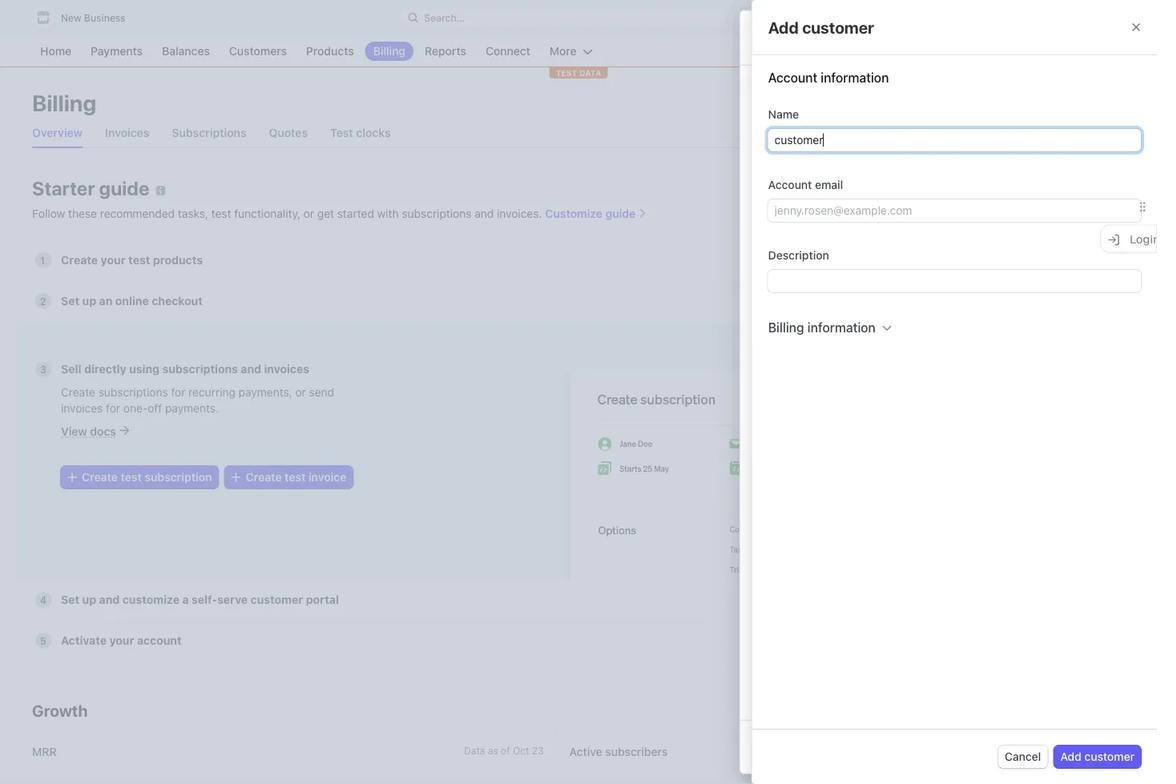 Task type: vqa. For each thing, say whether or not it's contained in the screenshot.
BILLING INFORMATION
yes



Task type: describe. For each thing, give the bounding box(es) containing it.
end date field
[[874, 268, 946, 284]]

these
[[68, 207, 97, 220]]

create for create subscriptions for recurring payments, or send invoices for one-off payments.
[[61, 386, 95, 399]]

growth
[[32, 701, 88, 720]]

Account email email field
[[768, 200, 1141, 222]]

subscription details
[[756, 183, 903, 201]]

view
[[61, 425, 87, 438]]

subscribers
[[605, 746, 668, 759]]

Name text field
[[768, 129, 1141, 151]]

test right the a
[[821, 28, 850, 47]]

cancel button
[[999, 746, 1048, 769]]

test
[[556, 68, 577, 77]]

view docs link
[[61, 425, 129, 438]]

email
[[815, 178, 843, 192]]

billing for billing
[[32, 89, 96, 116]]

customize
[[545, 207, 603, 220]]

create test invoice link
[[225, 466, 353, 489]]

data as of oct 23 for active subscribers
[[1002, 745, 1081, 757]]

0 vertical spatial and
[[475, 207, 494, 220]]

create test subscription
[[82, 471, 212, 484]]

add inside button
[[1061, 751, 1082, 764]]

tasks,
[[178, 207, 208, 220]]

0 vertical spatial add customer
[[768, 18, 874, 36]]

0 horizontal spatial add
[[768, 18, 799, 36]]

customize guide link
[[545, 207, 647, 220]]

create test subscription link
[[61, 466, 218, 489]]

0 horizontal spatial for
[[106, 402, 120, 415]]

starter guide
[[32, 177, 149, 200]]

oct for mrr
[[513, 745, 529, 757]]

starter
[[32, 177, 95, 200]]

invoices inside create subscriptions for recurring payments, or send invoices for one-off payments.
[[61, 402, 103, 415]]

0 vertical spatial subscriptions
[[402, 207, 472, 220]]

oct for active subscribers
[[1050, 745, 1067, 757]]

recurring
[[189, 386, 236, 399]]

customer inside button
[[1085, 751, 1135, 764]]

description
[[768, 249, 829, 262]]

create for create test invoice
[[246, 471, 282, 484]]

of for active subscribers
[[1038, 745, 1048, 757]]

0 vertical spatial invoices
[[264, 363, 309, 376]]

payments.
[[165, 402, 219, 415]]

payments,
[[239, 386, 292, 399]]

3
[[40, 364, 46, 376]]

test data
[[556, 68, 601, 77]]

off
[[148, 402, 162, 415]]

subscriptions inside create subscriptions for recurring payments, or send invoices for one-off payments.
[[98, 386, 168, 399]]

test down the view docs link
[[121, 471, 142, 484]]

duration
[[772, 239, 824, 254]]

active subscribers
[[569, 746, 668, 759]]

23 for active subscribers
[[1069, 745, 1081, 757]]

invoice
[[309, 471, 347, 484]]

0 vertical spatial customer
[[802, 18, 874, 36]]

as for active subscribers
[[1025, 745, 1036, 757]]



Task type: locate. For each thing, give the bounding box(es) containing it.
0 horizontal spatial billing
[[32, 89, 96, 116]]

account for account information
[[768, 70, 818, 85]]

0 vertical spatial add
[[768, 18, 799, 36]]

23
[[532, 745, 544, 757], [1069, 745, 1081, 757]]

for left the one-
[[106, 402, 120, 415]]

0 horizontal spatial data
[[464, 745, 485, 757]]

oct left active
[[513, 745, 529, 757]]

1 vertical spatial and
[[241, 363, 261, 376]]

1 horizontal spatial billing
[[768, 320, 804, 335]]

2 data as of oct 23 from the left
[[1002, 745, 1081, 757]]

1 of from the left
[[501, 745, 510, 757]]

oct right cancel
[[1050, 745, 1067, 757]]

as
[[488, 745, 498, 757], [1025, 745, 1036, 757]]

2 data from the left
[[1002, 745, 1023, 757]]

0 horizontal spatial data as of oct 23
[[464, 745, 544, 757]]

create for create test subscription
[[82, 471, 118, 484]]

0 horizontal spatial add customer
[[768, 18, 874, 36]]

add right cancel
[[1061, 751, 1082, 764]]

1 vertical spatial subscriptions
[[162, 363, 238, 376]]

2 vertical spatial subscriptions
[[98, 386, 168, 399]]

account
[[768, 70, 818, 85], [768, 178, 812, 192]]

add customer up account information
[[768, 18, 874, 36]]

docs
[[90, 425, 116, 438]]

directly
[[84, 363, 126, 376]]

23 left active
[[532, 745, 544, 757]]

2 23 from the left
[[1069, 745, 1081, 757]]

billing for billing information
[[768, 320, 804, 335]]

0 horizontal spatial of
[[501, 745, 510, 757]]

sell
[[61, 363, 81, 376]]

0 horizontal spatial and
[[241, 363, 261, 376]]

information down start date 'field' on the top of page
[[808, 320, 876, 335]]

23 right cancel
[[1069, 745, 1081, 757]]

active
[[569, 746, 603, 759]]

1 horizontal spatial add customer
[[1061, 751, 1135, 764]]

guide right customize
[[606, 207, 636, 220]]

1 horizontal spatial add
[[1061, 751, 1082, 764]]

a
[[809, 28, 818, 47]]

1 horizontal spatial 23
[[1069, 745, 1081, 757]]

information for billing information
[[808, 320, 876, 335]]

1 vertical spatial guide
[[606, 207, 636, 220]]

create inside create subscriptions for recurring payments, or send invoices for one-off payments.
[[61, 386, 95, 399]]

get
[[317, 207, 334, 220]]

1 horizontal spatial data
[[1002, 745, 1023, 757]]

1 vertical spatial billing
[[768, 320, 804, 335]]

name
[[768, 108, 799, 121]]

0 horizontal spatial oct
[[513, 745, 529, 757]]

1 oct from the left
[[513, 745, 529, 757]]

1 horizontal spatial and
[[475, 207, 494, 220]]

0 horizontal spatial invoices
[[61, 402, 103, 415]]

1 vertical spatial add
[[1061, 751, 1082, 764]]

add customer
[[768, 18, 874, 36], [1061, 751, 1135, 764]]

customer
[[802, 18, 874, 36], [1085, 751, 1135, 764]]

2 as from the left
[[1025, 745, 1036, 757]]

data for active subscribers
[[1002, 745, 1023, 757]]

add customer button
[[1054, 746, 1141, 769]]

information
[[821, 70, 889, 85], [808, 320, 876, 335]]

create down sell
[[61, 386, 95, 399]]

create down docs
[[82, 471, 118, 484]]

create
[[756, 28, 805, 47], [61, 386, 95, 399], [82, 471, 118, 484], [246, 471, 282, 484]]

0 vertical spatial account
[[768, 70, 818, 85]]

subscriptions right "with"
[[402, 207, 472, 220]]

1 vertical spatial information
[[808, 320, 876, 335]]

or left send on the left
[[295, 386, 306, 399]]

started
[[337, 207, 374, 220]]

1 data as of oct 23 from the left
[[464, 745, 544, 757]]

1 horizontal spatial of
[[1038, 745, 1048, 757]]

test left invoice
[[285, 471, 306, 484]]

account email
[[768, 178, 843, 192]]

invoices
[[264, 363, 309, 376], [61, 402, 103, 415]]

1 23 from the left
[[532, 745, 544, 757]]

create test invoice
[[246, 471, 347, 484]]

billing information
[[768, 320, 876, 335]]

1 horizontal spatial subscription
[[853, 28, 945, 47]]

of
[[501, 745, 510, 757], [1038, 745, 1048, 757]]

using
[[129, 363, 160, 376]]

data as of oct 23 for mrr
[[464, 745, 544, 757]]

invoices up view docs
[[61, 402, 103, 415]]

or left get at the top of page
[[304, 207, 314, 220]]

oct
[[513, 745, 529, 757], [1050, 745, 1067, 757]]

0 vertical spatial information
[[821, 70, 889, 85]]

add left the a
[[768, 18, 799, 36]]

subscriptions
[[402, 207, 472, 220], [162, 363, 238, 376], [98, 386, 168, 399]]

create subscriptions for recurring payments, or send invoices for one-off payments.
[[61, 386, 334, 415]]

customer
[[756, 83, 829, 101]]

0 vertical spatial billing
[[32, 89, 96, 116]]

subscription
[[853, 28, 945, 47], [145, 471, 212, 484]]

invoices.
[[497, 207, 542, 220]]

details
[[853, 183, 903, 201]]

1 vertical spatial for
[[106, 402, 120, 415]]

1 vertical spatial or
[[295, 386, 306, 399]]

0 vertical spatial or
[[304, 207, 314, 220]]

2 of from the left
[[1038, 745, 1048, 757]]

start date field
[[790, 268, 862, 284]]

create left the a
[[756, 28, 805, 47]]

create left invoice
[[246, 471, 282, 484]]

account left email
[[768, 178, 812, 192]]

account up name
[[768, 70, 818, 85]]

subscription
[[756, 183, 850, 201]]

recommended
[[100, 207, 175, 220]]

information for account information
[[821, 70, 889, 85]]

subscriptions up "recurring" in the left of the page
[[162, 363, 238, 376]]

0 horizontal spatial customer
[[802, 18, 874, 36]]

view docs
[[61, 425, 116, 438]]

0 horizontal spatial as
[[488, 745, 498, 757]]

one-
[[123, 402, 148, 415]]

1 account from the top
[[768, 70, 818, 85]]

data
[[579, 68, 601, 77]]

1 vertical spatial customer
[[1085, 751, 1135, 764]]

information down create a test subscription
[[821, 70, 889, 85]]

account for account email
[[768, 178, 812, 192]]

add customer inside add customer button
[[1061, 751, 1135, 764]]

sell directly using subscriptions and invoices
[[61, 363, 309, 376]]

23 for mrr
[[532, 745, 544, 757]]

1 horizontal spatial invoices
[[264, 363, 309, 376]]

or inside create subscriptions for recurring payments, or send invoices for one-off payments.
[[295, 386, 306, 399]]

create a test subscription
[[756, 28, 945, 47]]

data
[[464, 745, 485, 757], [1002, 745, 1023, 757]]

send
[[309, 386, 334, 399]]

0 vertical spatial for
[[171, 386, 185, 399]]

2 oct from the left
[[1050, 745, 1067, 757]]

0 horizontal spatial subscription
[[145, 471, 212, 484]]

1 horizontal spatial guide
[[606, 207, 636, 220]]

and left invoices.
[[475, 207, 494, 220]]

1 vertical spatial invoices
[[61, 402, 103, 415]]

guide up recommended
[[99, 177, 149, 200]]

add
[[768, 18, 799, 36], [1061, 751, 1082, 764]]

for
[[171, 386, 185, 399], [106, 402, 120, 415]]

1 vertical spatial subscription
[[145, 471, 212, 484]]

guide
[[99, 177, 149, 200], [606, 207, 636, 220]]

2 account from the top
[[768, 178, 812, 192]]

add customer right cancel
[[1061, 751, 1135, 764]]

or
[[304, 207, 314, 220], [295, 386, 306, 399]]

dialog
[[719, 10, 1157, 785]]

cancel
[[1005, 751, 1041, 764]]

account information
[[768, 70, 889, 85]]

1 vertical spatial add customer
[[1061, 751, 1135, 764]]

1 as from the left
[[488, 745, 498, 757]]

0 vertical spatial subscription
[[853, 28, 945, 47]]

mrr
[[32, 746, 57, 759]]

1 horizontal spatial oct
[[1050, 745, 1067, 757]]

1 data from the left
[[464, 745, 485, 757]]

0 horizontal spatial guide
[[99, 177, 149, 200]]

functionality,
[[234, 207, 301, 220]]

with
[[377, 207, 399, 220]]

0 horizontal spatial 23
[[532, 745, 544, 757]]

1 horizontal spatial for
[[171, 386, 185, 399]]

as for mrr
[[488, 745, 498, 757]]

and up payments,
[[241, 363, 261, 376]]

for up payments.
[[171, 386, 185, 399]]

1 horizontal spatial data as of oct 23
[[1002, 745, 1081, 757]]

Description text field
[[768, 270, 1141, 293]]

create for create a test subscription
[[756, 28, 805, 47]]

follow these recommended tasks, test functionality, or get started with subscriptions and invoices. customize guide
[[32, 207, 636, 220]]

invoices up payments,
[[264, 363, 309, 376]]

billing
[[32, 89, 96, 116], [768, 320, 804, 335]]

dialog containing create a test subscription
[[719, 10, 1157, 785]]

and
[[475, 207, 494, 220], [241, 363, 261, 376]]

subscriptions up the one-
[[98, 386, 168, 399]]

test
[[821, 28, 850, 47], [211, 207, 231, 220], [121, 471, 142, 484], [285, 471, 306, 484]]

follow
[[32, 207, 65, 220]]

1 vertical spatial account
[[768, 178, 812, 192]]

0 vertical spatial guide
[[99, 177, 149, 200]]

test right tasks,
[[211, 207, 231, 220]]

of for mrr
[[501, 745, 510, 757]]

1 horizontal spatial customer
[[1085, 751, 1135, 764]]

1 horizontal spatial as
[[1025, 745, 1036, 757]]

data as of oct 23
[[464, 745, 544, 757], [1002, 745, 1081, 757]]

data for mrr
[[464, 745, 485, 757]]



